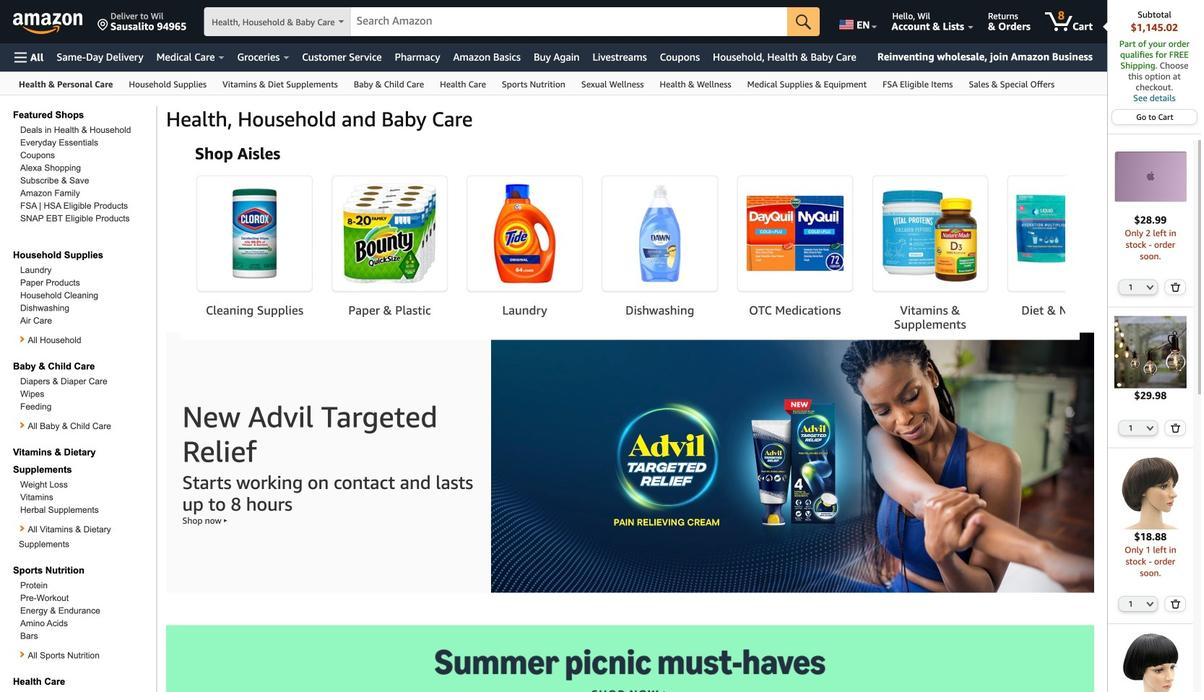 Task type: describe. For each thing, give the bounding box(es) containing it.
delete image
[[1171, 599, 1181, 609]]

incase apple macbook pro case - 16 inch - hard shell laptop case &amp; macbook cover - durable, lightweight &amp; form-fitting protection for 16 inch macbook pro with dots (14.5 x 10 x .8 in) - ice pink image
[[1115, 140, 1187, 213]]

laundry image
[[466, 175, 585, 294]]

cleaning supplies image
[[195, 175, 314, 294]]

navigation navigation
[[0, 0, 1202, 692]]

dropdown image for 'newpeck afro girls cosplay mushroom wig short haircut with bangs bob wig for black women (brown)' image
[[1147, 601, 1154, 607]]

vitamins & supplements image
[[871, 175, 990, 294]]

brightown outdoor string lights - connectable dimmable led patio string lights with g40 globe plastic bulbs, all weatherproof hanging lights for outside backyard porch (50 ft - 25 led bulbs) image
[[1115, 316, 1187, 389]]

amazon image
[[13, 13, 83, 35]]



Task type: vqa. For each thing, say whether or not it's contained in the screenshot.
62%
no



Task type: locate. For each thing, give the bounding box(es) containing it.
1 vertical spatial delete image
[[1171, 424, 1181, 433]]

none search field inside navigation navigation
[[204, 7, 820, 38]]

0 vertical spatial delete image
[[1171, 282, 1181, 292]]

summer picnic must-haves image
[[166, 625, 1095, 692]]

dropdown image for the "brightown outdoor string lights - connectable dimmable led patio string lights with g40 globe plastic bulbs, all weatherproof hanging lights for outside backyard porch (50 ft - 25 led bulbs)" image
[[1147, 425, 1154, 431]]

paper & plastic image
[[330, 175, 450, 294]]

delete image right dropdown image on the top right of the page
[[1171, 282, 1181, 292]]

dropdown image
[[1147, 284, 1154, 290]]

1 dropdown image from the top
[[1147, 425, 1154, 431]]

otc medications image
[[736, 175, 855, 294]]

dropdown image left delete image
[[1147, 601, 1154, 607]]

dropdown image
[[1147, 425, 1154, 431], [1147, 601, 1154, 607]]

Search Amazon text field
[[351, 8, 788, 35]]

2 dropdown image from the top
[[1147, 601, 1154, 607]]

1 delete image from the top
[[1171, 282, 1181, 292]]

dishwashing image
[[601, 175, 720, 294]]

2 delete image from the top
[[1171, 424, 1181, 433]]

diet & nutrition image
[[1006, 175, 1126, 294]]

delete image
[[1171, 282, 1181, 292], [1171, 424, 1181, 433]]

dropdown image up 'newpeck afro girls cosplay mushroom wig short haircut with bangs bob wig for black women (brown)' image
[[1147, 425, 1154, 431]]

0 vertical spatial dropdown image
[[1147, 425, 1154, 431]]

delete image up 'newpeck afro girls cosplay mushroom wig short haircut with bangs bob wig for black women (brown)' image
[[1171, 424, 1181, 433]]

newpeck afro girls cosplay mushroom wig short haircut with bangs bob wig for black women (brown) image
[[1115, 457, 1187, 530]]

1 vertical spatial dropdown image
[[1147, 601, 1154, 607]]

None search field
[[204, 7, 820, 38]]

None submit
[[788, 7, 820, 36], [1166, 280, 1186, 294], [788, 7, 820, 36], [1166, 280, 1186, 294]]

newpeck afro girls cosplay mushroom wig short haircut with bangs bob wig for black women (black) image
[[1115, 633, 1187, 692]]



